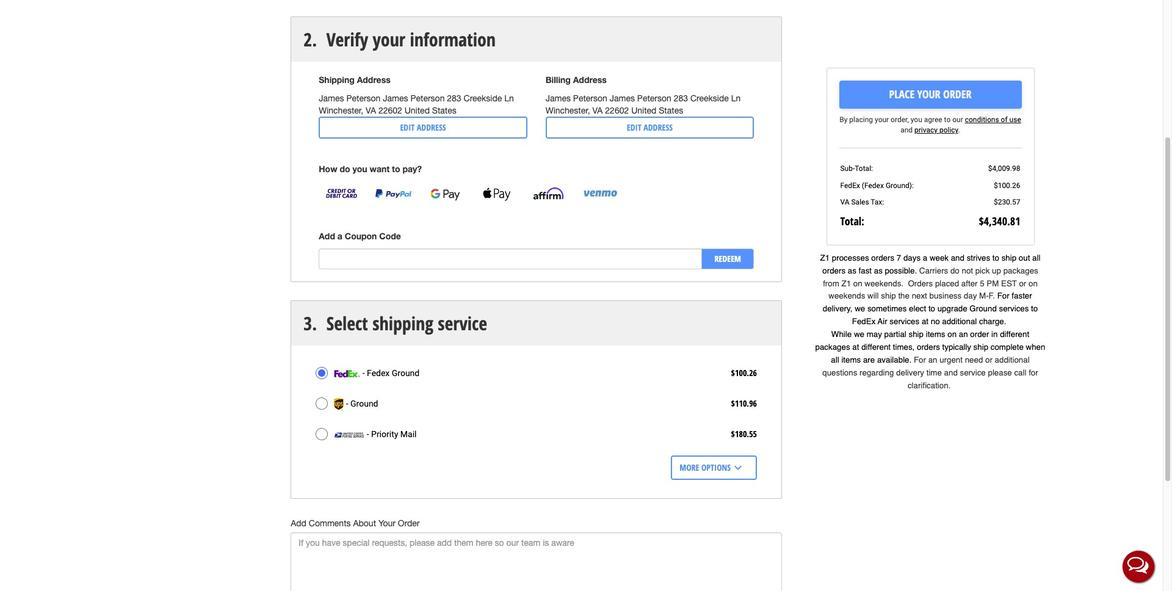 Task type: locate. For each thing, give the bounding box(es) containing it.
an up time
[[929, 356, 938, 365]]

all right the out
[[1033, 253, 1041, 262]]

1 horizontal spatial united
[[632, 106, 657, 116]]

1 horizontal spatial items
[[926, 330, 946, 339]]

0 vertical spatial all
[[1033, 253, 1041, 262]]

place your order button
[[840, 81, 1022, 109]]

0 vertical spatial different
[[1001, 330, 1030, 339]]

0 vertical spatial we
[[855, 304, 866, 314]]

0 horizontal spatial for
[[914, 356, 927, 365]]

2 james peterson james peterson 283 creekside ln winchester, va    22602 united states edit address from the left
[[546, 94, 741, 133]]

0 vertical spatial add
[[319, 231, 335, 242]]

time
[[927, 368, 942, 378]]

at up the questions
[[853, 343, 860, 352]]

agree
[[925, 116, 943, 124]]

coupon
[[345, 231, 377, 242]]

want
[[370, 164, 390, 174]]

1 vertical spatial fedex
[[853, 317, 876, 326]]

service inside for an urgent need or additional questions regarding delivery time and service please call for clarification.
[[961, 368, 986, 378]]

order inside while we may partial ship items on an order in different packages at different times, orders typically ship complete when all items are available.
[[971, 330, 990, 339]]

sales
[[852, 198, 870, 206]]

united
[[405, 106, 430, 116], [632, 106, 657, 116]]

1 horizontal spatial a
[[923, 253, 928, 262]]

ship up 'sometimes'
[[882, 292, 896, 301]]

all inside z1 processes orders 7 days a week and strives to ship out all orders as fast as possible.
[[1033, 253, 1041, 262]]

to inside z1 processes orders 7 days a week and strives to ship out all orders as fast as possible.
[[993, 253, 1000, 262]]

22602
[[379, 106, 402, 116], [606, 106, 629, 116]]

pick
[[976, 266, 990, 275]]

0 horizontal spatial add
[[291, 519, 307, 529]]

ground down fedex
[[351, 399, 378, 409]]

None text field
[[319, 249, 702, 270]]

1 vertical spatial different
[[862, 343, 891, 352]]

for inside for faster delivery, we sometimes elect to upgrade ground services to fedex air services at no additional charge.
[[998, 292, 1010, 301]]

clarification.
[[908, 381, 951, 390]]

0 vertical spatial order
[[944, 87, 972, 102]]

4 peterson from the left
[[638, 94, 672, 104]]

your inside by placing your order, you agree to our conditions of use and privacy policy .
[[875, 116, 889, 124]]

0 horizontal spatial at
[[853, 343, 860, 352]]

0 horizontal spatial 283
[[447, 94, 462, 104]]

0 horizontal spatial or
[[986, 356, 993, 365]]

2 james from the left
[[383, 94, 408, 104]]

2 creekside from the left
[[691, 94, 729, 104]]

or up faster on the right of page
[[1020, 279, 1027, 288]]

services down faster on the right of page
[[1000, 304, 1029, 314]]

$100.26 up $110.96
[[731, 367, 757, 379]]

as right fast
[[875, 266, 883, 275]]

to left the our
[[945, 116, 951, 124]]

.
[[959, 126, 961, 135]]

more
[[680, 462, 700, 474]]

2 united from the left
[[632, 106, 657, 116]]

air
[[878, 317, 888, 326]]

None radio
[[316, 367, 328, 380], [316, 398, 328, 410], [316, 367, 328, 380], [316, 398, 328, 410]]

1 horizontal spatial all
[[1033, 253, 1041, 262]]

1 united from the left
[[405, 106, 430, 116]]

winchester, down billing address
[[546, 106, 590, 116]]

1 horizontal spatial ln
[[732, 94, 741, 104]]

1 horizontal spatial $100.26
[[994, 181, 1021, 190]]

0 horizontal spatial va
[[366, 106, 376, 116]]

your inside button
[[918, 87, 941, 102]]

0 vertical spatial a
[[338, 231, 343, 242]]

do right how
[[340, 164, 350, 174]]

0 horizontal spatial james peterson james peterson 283 creekside ln winchester, va    22602 united states edit address
[[319, 94, 514, 133]]

z1 left processes
[[821, 253, 830, 262]]

- for $180.55
[[367, 430, 369, 439]]

peterson
[[347, 94, 381, 104], [411, 94, 445, 104], [573, 94, 608, 104], [638, 94, 672, 104]]

processes
[[832, 253, 870, 262]]

winchester, down shipping
[[319, 106, 364, 116]]

business
[[930, 292, 962, 301]]

or inside carriers do not pick up packages from z1 on weekends.  orders placed after 5 pm est or on weekends will ship the next business day m-f.
[[1020, 279, 1027, 288]]

to left pay?
[[392, 164, 400, 174]]

an up typically
[[959, 330, 969, 339]]

total: down sales
[[841, 214, 865, 228]]

fedex inside for faster delivery, we sometimes elect to upgrade ground services to fedex air services at no additional charge.
[[853, 317, 876, 326]]

redeem button
[[702, 249, 754, 270]]

0 horizontal spatial services
[[890, 317, 920, 326]]

0 horizontal spatial edit
[[400, 122, 415, 133]]

packages
[[1004, 266, 1039, 275], [816, 343, 851, 352]]

winchester,
[[319, 106, 364, 116], [546, 106, 590, 116]]

order left the in
[[971, 330, 990, 339]]

your
[[373, 27, 406, 52], [918, 87, 941, 102], [875, 116, 889, 124]]

2 vertical spatial orders
[[917, 343, 941, 352]]

we left may
[[854, 330, 865, 339]]

items down no
[[926, 330, 946, 339]]

1 vertical spatial we
[[854, 330, 865, 339]]

states for billing address
[[659, 106, 684, 116]]

as
[[848, 266, 857, 275], [875, 266, 883, 275]]

1 winchester, from the left
[[319, 106, 364, 116]]

va sales tax:
[[841, 198, 885, 206]]

do
[[340, 164, 350, 174], [951, 266, 960, 275]]

for inside for an urgent need or additional questions regarding delivery time and service please call for clarification.
[[914, 356, 927, 365]]

you left want
[[353, 164, 367, 174]]

0 vertical spatial ground
[[970, 304, 997, 314]]

at
[[922, 317, 929, 326], [853, 343, 860, 352]]

1 horizontal spatial james peterson james peterson 283 creekside ln winchester, va    22602 united states edit address
[[546, 94, 741, 133]]

0 vertical spatial services
[[1000, 304, 1029, 314]]

on up faster on the right of page
[[1029, 279, 1038, 288]]

for right f.
[[998, 292, 1010, 301]]

a right days
[[923, 253, 928, 262]]

z1
[[821, 253, 830, 262], [842, 279, 852, 288]]

1 james peterson james peterson 283 creekside ln winchester, va    22602 united states edit address from the left
[[319, 94, 514, 133]]

1 edit from the left
[[400, 122, 415, 133]]

1 vertical spatial your
[[918, 87, 941, 102]]

0 horizontal spatial your
[[373, 27, 406, 52]]

to up up
[[993, 253, 1000, 262]]

1 states from the left
[[432, 106, 457, 116]]

total: up (fedex
[[855, 165, 873, 173]]

ground
[[970, 304, 997, 314], [392, 369, 420, 378], [351, 399, 378, 409]]

on
[[854, 279, 863, 288], [1029, 279, 1038, 288], [948, 330, 957, 339]]

you
[[911, 116, 923, 124], [353, 164, 367, 174]]

1 horizontal spatial as
[[875, 266, 883, 275]]

do for carriers
[[951, 266, 960, 275]]

1 283 from the left
[[447, 94, 462, 104]]

james peterson james peterson 283 creekside ln winchester, va    22602 united states edit address
[[319, 94, 514, 133], [546, 94, 741, 133]]

questions
[[823, 368, 858, 378]]

delivery
[[897, 368, 925, 378]]

orders right times, on the right bottom of the page
[[917, 343, 941, 352]]

service down need
[[961, 368, 986, 378]]

possible.
[[885, 266, 918, 275]]

winchester, for shipping
[[319, 106, 364, 116]]

0 vertical spatial for
[[998, 292, 1010, 301]]

22602 down billing address
[[606, 106, 629, 116]]

$230.57
[[994, 198, 1021, 206]]

do left not
[[951, 266, 960, 275]]

1 vertical spatial packages
[[816, 343, 851, 352]]

items up the questions
[[842, 356, 861, 365]]

code
[[379, 231, 401, 242]]

ln
[[505, 94, 514, 104], [732, 94, 741, 104]]

0 vertical spatial z1
[[821, 253, 830, 262]]

2 vertical spatial ground
[[351, 399, 378, 409]]

we inside while we may partial ship items on an order in different packages at different times, orders typically ship complete when all items are available.
[[854, 330, 865, 339]]

you inside by placing your order, you agree to our conditions of use and privacy policy .
[[911, 116, 923, 124]]

ground right fedex
[[392, 369, 420, 378]]

2 edit address link from the left
[[546, 117, 754, 139]]

0 horizontal spatial all
[[832, 356, 840, 365]]

additional down complete
[[995, 356, 1030, 365]]

packages down while
[[816, 343, 851, 352]]

1 vertical spatial a
[[923, 253, 928, 262]]

orders left 7
[[872, 253, 895, 262]]

1 horizontal spatial va
[[593, 106, 603, 116]]

0 vertical spatial your
[[373, 27, 406, 52]]

all
[[1033, 253, 1041, 262], [832, 356, 840, 365]]

0 horizontal spatial a
[[338, 231, 343, 242]]

services up partial
[[890, 317, 920, 326]]

1 creekside from the left
[[464, 94, 502, 104]]

your left order,
[[875, 116, 889, 124]]

winchester, for billing
[[546, 106, 590, 116]]

urgent
[[940, 356, 963, 365]]

1 vertical spatial items
[[842, 356, 861, 365]]

2 states from the left
[[659, 106, 684, 116]]

0 vertical spatial do
[[340, 164, 350, 174]]

2 horizontal spatial -
[[367, 430, 369, 439]]

1 horizontal spatial z1
[[842, 279, 852, 288]]

your for place
[[918, 87, 941, 102]]

on down fast
[[854, 279, 863, 288]]

1 horizontal spatial states
[[659, 106, 684, 116]]

0 vertical spatial and
[[901, 126, 913, 135]]

2 horizontal spatial on
[[1029, 279, 1038, 288]]

and up not
[[951, 253, 965, 262]]

1 horizontal spatial for
[[998, 292, 1010, 301]]

use
[[1010, 116, 1022, 124]]

0 horizontal spatial an
[[929, 356, 938, 365]]

0 vertical spatial an
[[959, 330, 969, 339]]

on inside while we may partial ship items on an order in different packages at different times, orders typically ship complete when all items are available.
[[948, 330, 957, 339]]

1 vertical spatial add
[[291, 519, 307, 529]]

0 horizontal spatial different
[[862, 343, 891, 352]]

when
[[1027, 343, 1046, 352]]

additional down upgrade
[[943, 317, 978, 326]]

2 horizontal spatial your
[[918, 87, 941, 102]]

add comments about your order
[[291, 519, 420, 529]]

a left coupon
[[338, 231, 343, 242]]

total:
[[855, 165, 873, 173], [841, 214, 865, 228]]

an inside while we may partial ship items on an order in different packages at different times, orders typically ship complete when all items are available.
[[959, 330, 969, 339]]

on up typically
[[948, 330, 957, 339]]

all up the questions
[[832, 356, 840, 365]]

2 winchester, from the left
[[546, 106, 590, 116]]

placing
[[850, 116, 874, 124]]

an inside for an urgent need or additional questions regarding delivery time and service please call for clarification.
[[929, 356, 938, 365]]

charge.
[[980, 317, 1007, 326]]

1 horizontal spatial add
[[319, 231, 335, 242]]

sub-total:
[[841, 165, 873, 173]]

$100.26 up $230.57 in the top right of the page
[[994, 181, 1021, 190]]

all inside while we may partial ship items on an order in different packages at different times, orders typically ship complete when all items are available.
[[832, 356, 840, 365]]

for up "delivery"
[[914, 356, 927, 365]]

call
[[1015, 368, 1027, 378]]

at left no
[[922, 317, 929, 326]]

0 horizontal spatial ln
[[505, 94, 514, 104]]

fast
[[859, 266, 872, 275]]

0 vertical spatial packages
[[1004, 266, 1039, 275]]

order up the our
[[944, 87, 972, 102]]

james
[[319, 94, 344, 104], [383, 94, 408, 104], [546, 94, 571, 104], [610, 94, 635, 104]]

service right shipping
[[438, 311, 487, 336]]

creekside for billing address
[[691, 94, 729, 104]]

complete
[[991, 343, 1024, 352]]

fedex down sub-
[[841, 181, 861, 190]]

orders up from
[[823, 266, 846, 275]]

2 22602 from the left
[[606, 106, 629, 116]]

0 horizontal spatial service
[[438, 311, 487, 336]]

1 edit address link from the left
[[319, 117, 528, 139]]

different down may
[[862, 343, 891, 352]]

1 vertical spatial at
[[853, 343, 860, 352]]

283 for billing address
[[674, 94, 688, 104]]

or right need
[[986, 356, 993, 365]]

1 horizontal spatial additional
[[995, 356, 1030, 365]]

1 horizontal spatial service
[[961, 368, 986, 378]]

ship left the out
[[1002, 253, 1017, 262]]

add left coupon
[[319, 231, 335, 242]]

ln for billing address
[[732, 94, 741, 104]]

1 vertical spatial an
[[929, 356, 938, 365]]

fedex up may
[[853, 317, 876, 326]]

packages inside carriers do not pick up packages from z1 on weekends.  orders placed after 5 pm est or on weekends will ship the next business day m-f.
[[1004, 266, 1039, 275]]

2 horizontal spatial ground
[[970, 304, 997, 314]]

0 horizontal spatial creekside
[[464, 94, 502, 104]]

22602 down shipping address
[[379, 106, 402, 116]]

None radio
[[316, 428, 328, 441]]

va down billing address
[[593, 106, 603, 116]]

m-
[[980, 292, 989, 301]]

2 horizontal spatial orders
[[917, 343, 941, 352]]

va left sales
[[841, 198, 850, 206]]

and down urgent
[[945, 368, 958, 378]]

0 vertical spatial fedex
[[841, 181, 861, 190]]

1 22602 from the left
[[379, 106, 402, 116]]

day
[[964, 292, 978, 301]]

1 vertical spatial all
[[832, 356, 840, 365]]

no
[[931, 317, 940, 326]]

0 vertical spatial -
[[363, 369, 365, 378]]

1 horizontal spatial 22602
[[606, 106, 629, 116]]

and inside z1 processes orders 7 days a week and strives to ship out all orders as fast as possible.
[[951, 253, 965, 262]]

fedex (fedex ground):
[[841, 181, 914, 190]]

edit address link for billing address
[[546, 117, 754, 139]]

1 horizontal spatial ground
[[392, 369, 420, 378]]

1 vertical spatial or
[[986, 356, 993, 365]]

fedex
[[841, 181, 861, 190], [853, 317, 876, 326]]

0 vertical spatial you
[[911, 116, 923, 124]]

0 horizontal spatial as
[[848, 266, 857, 275]]

as down processes
[[848, 266, 857, 275]]

1 vertical spatial and
[[951, 253, 965, 262]]

22602 for billing address
[[606, 106, 629, 116]]

1 vertical spatial order
[[971, 330, 990, 339]]

1 horizontal spatial edit address link
[[546, 117, 754, 139]]

1 vertical spatial services
[[890, 317, 920, 326]]

va down shipping address
[[366, 106, 376, 116]]

1 vertical spatial -
[[346, 399, 349, 409]]

for
[[998, 292, 1010, 301], [914, 356, 927, 365]]

your up shipping address
[[373, 27, 406, 52]]

0 horizontal spatial $100.26
[[731, 367, 757, 379]]

0 horizontal spatial united
[[405, 106, 430, 116]]

z1 up weekends
[[842, 279, 852, 288]]

2 as from the left
[[875, 266, 883, 275]]

sub-
[[841, 165, 855, 173]]

for for faster
[[998, 292, 1010, 301]]

we
[[855, 304, 866, 314], [854, 330, 865, 339]]

and down order,
[[901, 126, 913, 135]]

0 vertical spatial $100.26
[[994, 181, 1021, 190]]

or inside for an urgent need or additional questions regarding delivery time and service please call for clarification.
[[986, 356, 993, 365]]

services
[[1000, 304, 1029, 314], [890, 317, 920, 326]]

1 horizontal spatial different
[[1001, 330, 1030, 339]]

an
[[959, 330, 969, 339], [929, 356, 938, 365]]

comments
[[309, 519, 351, 529]]

1 vertical spatial do
[[951, 266, 960, 275]]

ground down m-
[[970, 304, 997, 314]]

3.  select shipping service
[[304, 311, 487, 336]]

do inside carriers do not pick up packages from z1 on weekends.  orders placed after 5 pm est or on weekends will ship the next business day m-f.
[[951, 266, 960, 275]]

faster
[[1012, 292, 1033, 301]]

2 horizontal spatial va
[[841, 198, 850, 206]]

1 horizontal spatial services
[[1000, 304, 1029, 314]]

your up agree
[[918, 87, 941, 102]]

2 283 from the left
[[674, 94, 688, 104]]

0 vertical spatial additional
[[943, 317, 978, 326]]

1 horizontal spatial 283
[[674, 94, 688, 104]]

policy
[[940, 126, 959, 135]]

1 horizontal spatial creekside
[[691, 94, 729, 104]]

2 ln from the left
[[732, 94, 741, 104]]

1 vertical spatial $100.26
[[731, 367, 757, 379]]

add left comments
[[291, 519, 307, 529]]

0 horizontal spatial states
[[432, 106, 457, 116]]

0 horizontal spatial z1
[[821, 253, 830, 262]]

1 horizontal spatial at
[[922, 317, 929, 326]]

address
[[357, 75, 391, 85], [573, 75, 607, 85], [417, 122, 446, 133], [644, 122, 673, 133]]

edit address link
[[319, 117, 528, 139], [546, 117, 754, 139]]

1 horizontal spatial or
[[1020, 279, 1027, 288]]

1 ln from the left
[[505, 94, 514, 104]]

different up complete
[[1001, 330, 1030, 339]]

1 vertical spatial service
[[961, 368, 986, 378]]

you up privacy
[[911, 116, 923, 124]]

states
[[432, 106, 457, 116], [659, 106, 684, 116]]

2 edit from the left
[[627, 122, 642, 133]]

we down weekends
[[855, 304, 866, 314]]

1 horizontal spatial on
[[948, 330, 957, 339]]

packages down the out
[[1004, 266, 1039, 275]]

1 vertical spatial for
[[914, 356, 927, 365]]

3 peterson from the left
[[573, 94, 608, 104]]

1 as from the left
[[848, 266, 857, 275]]



Task type: vqa. For each thing, say whether or not it's contained in the screenshot.
a to the right
yes



Task type: describe. For each thing, give the bounding box(es) containing it.
place
[[890, 87, 915, 102]]

will
[[868, 292, 879, 301]]

- for $110.96
[[346, 399, 349, 409]]

ground inside for faster delivery, we sometimes elect to upgrade ground services to fedex air services at no additional charge.
[[970, 304, 997, 314]]

$4,340.81
[[979, 214, 1021, 228]]

orders
[[909, 279, 933, 288]]

james peterson james peterson 283 creekside ln winchester, va    22602 united states edit address for shipping address
[[319, 94, 514, 133]]

creekside for shipping address
[[464, 94, 502, 104]]

not
[[962, 266, 974, 275]]

for an urgent need or additional questions regarding delivery time and service please call for clarification.
[[823, 356, 1039, 390]]

our
[[953, 116, 964, 124]]

information
[[410, 27, 496, 52]]

placed
[[936, 279, 960, 288]]

shipping address
[[319, 75, 391, 85]]

conditions
[[966, 116, 1000, 124]]

order inside button
[[944, 87, 972, 102]]

available.
[[878, 356, 912, 365]]

how do you want to pay?
[[319, 164, 422, 174]]

tax:
[[871, 198, 885, 206]]

1 vertical spatial ground
[[392, 369, 420, 378]]

need
[[965, 356, 984, 365]]

to inside by placing your order, you agree to our conditions of use and privacy policy .
[[945, 116, 951, 124]]

edit for billing address
[[627, 122, 642, 133]]

additional inside for an urgent need or additional questions regarding delivery time and service please call for clarification.
[[995, 356, 1030, 365]]

for faster delivery, we sometimes elect to upgrade ground services to fedex air services at no additional charge.
[[823, 292, 1039, 326]]

carriers
[[920, 266, 949, 275]]

ship inside carriers do not pick up packages from z1 on weekends.  orders placed after 5 pm est or on weekends will ship the next business day m-f.
[[882, 292, 896, 301]]

days
[[904, 253, 921, 262]]

by placing your order, you agree to our conditions of use and privacy policy .
[[840, 116, 1022, 135]]

0 vertical spatial service
[[438, 311, 487, 336]]

billing address
[[546, 75, 607, 85]]

z1 inside z1 processes orders 7 days a week and strives to ship out all orders as fast as possible.
[[821, 253, 830, 262]]

mail
[[401, 430, 417, 439]]

delivery,
[[823, 304, 853, 314]]

may
[[867, 330, 883, 339]]

the
[[899, 292, 910, 301]]

your
[[379, 519, 396, 529]]

order,
[[891, 116, 909, 124]]

va for billing address
[[593, 106, 603, 116]]

more options expand_more
[[680, 461, 746, 476]]

privacy
[[915, 126, 938, 135]]

regarding
[[860, 368, 894, 378]]

packages inside while we may partial ship items on an order in different packages at different times, orders typically ship complete when all items are available.
[[816, 343, 851, 352]]

redeem
[[715, 253, 742, 265]]

1 vertical spatial total:
[[841, 214, 865, 228]]

are
[[864, 356, 875, 365]]

order
[[398, 519, 420, 529]]

4 james from the left
[[610, 94, 635, 104]]

z1 processes orders 7 days a week and strives to ship out all orders as fast as possible.
[[821, 253, 1041, 275]]

out
[[1019, 253, 1031, 262]]

partial
[[885, 330, 907, 339]]

for
[[1029, 368, 1039, 378]]

2.  verify
[[304, 27, 368, 52]]

next
[[912, 292, 928, 301]]

to up no
[[929, 304, 936, 314]]

1 peterson from the left
[[347, 94, 381, 104]]

typically
[[943, 343, 972, 352]]

conditions of use link
[[966, 116, 1022, 124]]

and inside by placing your order, you agree to our conditions of use and privacy policy .
[[901, 126, 913, 135]]

$180.55
[[731, 428, 757, 440]]

22602 for shipping address
[[379, 106, 402, 116]]

z1 inside carriers do not pick up packages from z1 on weekends.  orders placed after 5 pm est or on weekends will ship the next business day m-f.
[[842, 279, 852, 288]]

1 horizontal spatial orders
[[872, 253, 895, 262]]

3 james from the left
[[546, 94, 571, 104]]

privacy policy link
[[915, 126, 959, 135]]

please
[[989, 368, 1013, 378]]

to down faster on the right of page
[[1032, 304, 1039, 314]]

in
[[992, 330, 998, 339]]

for for an
[[914, 356, 927, 365]]

sometimes
[[868, 304, 907, 314]]

weekends
[[829, 292, 866, 301]]

0 horizontal spatial on
[[854, 279, 863, 288]]

shipping
[[373, 311, 434, 336]]

we inside for faster delivery, we sometimes elect to upgrade ground services to fedex air services at no additional charge.
[[855, 304, 866, 314]]

va for shipping address
[[366, 106, 376, 116]]

-  ground
[[344, 399, 378, 409]]

ship inside z1 processes orders 7 days a week and strives to ship out all orders as fast as possible.
[[1002, 253, 1017, 262]]

fedex
[[367, 369, 390, 378]]

and inside for an urgent need or additional questions regarding delivery time and service please call for clarification.
[[945, 368, 958, 378]]

how
[[319, 164, 338, 174]]

about
[[353, 519, 376, 529]]

5
[[981, 279, 985, 288]]

add for how do you want to pay?
[[319, 231, 335, 242]]

states for shipping address
[[432, 106, 457, 116]]

at inside for faster delivery, we sometimes elect to upgrade ground services to fedex air services at no additional charge.
[[922, 317, 929, 326]]

up
[[993, 266, 1002, 275]]

james peterson james peterson 283 creekside ln winchester, va    22602 united states edit address for billing address
[[546, 94, 741, 133]]

at inside while we may partial ship items on an order in different packages at different times, orders typically ship complete when all items are available.
[[853, 343, 860, 352]]

a inside z1 processes orders 7 days a week and strives to ship out all orders as fast as possible.
[[923, 253, 928, 262]]

shipping
[[319, 75, 355, 85]]

-  priority mail
[[365, 430, 417, 439]]

united for shipping address
[[405, 106, 430, 116]]

7
[[897, 253, 902, 262]]

(fedex
[[862, 181, 884, 190]]

edit address link for shipping address
[[319, 117, 528, 139]]

1 james from the left
[[319, 94, 344, 104]]

additional inside for faster delivery, we sometimes elect to upgrade ground services to fedex air services at no additional charge.
[[943, 317, 978, 326]]

week
[[930, 253, 949, 262]]

283 for shipping address
[[447, 94, 462, 104]]

times,
[[893, 343, 915, 352]]

elect
[[910, 304, 927, 314]]

priority
[[371, 430, 398, 439]]

orders inside while we may partial ship items on an order in different packages at different times, orders typically ship complete when all items are available.
[[917, 343, 941, 352]]

ln for shipping address
[[505, 94, 514, 104]]

ship up times, on the right bottom of the page
[[909, 330, 924, 339]]

from
[[823, 279, 840, 288]]

strives
[[967, 253, 991, 262]]

-  fedex ground
[[361, 369, 420, 378]]

united for billing address
[[632, 106, 657, 116]]

2 peterson from the left
[[411, 94, 445, 104]]

$110.96
[[731, 398, 757, 410]]

1 vertical spatial you
[[353, 164, 367, 174]]

Add Comments About Your Order text field
[[291, 533, 783, 591]]

$4,009.98
[[989, 165, 1021, 173]]

while
[[832, 330, 852, 339]]

3.  select
[[304, 311, 368, 336]]

2.  verify your information
[[304, 27, 496, 52]]

- for $100.26
[[363, 369, 365, 378]]

add for 3.  select shipping service
[[291, 519, 307, 529]]

your for 2.  verify
[[373, 27, 406, 52]]

0 vertical spatial total:
[[855, 165, 873, 173]]

of
[[1002, 116, 1008, 124]]

0 horizontal spatial orders
[[823, 266, 846, 275]]

ship up need
[[974, 343, 989, 352]]

do for how
[[340, 164, 350, 174]]

est
[[1002, 279, 1018, 288]]

ground):
[[886, 181, 914, 190]]

edit for shipping address
[[400, 122, 415, 133]]

carriers do not pick up packages from z1 on weekends.  orders placed after 5 pm est or on weekends will ship the next business day m-f.
[[823, 266, 1039, 301]]



